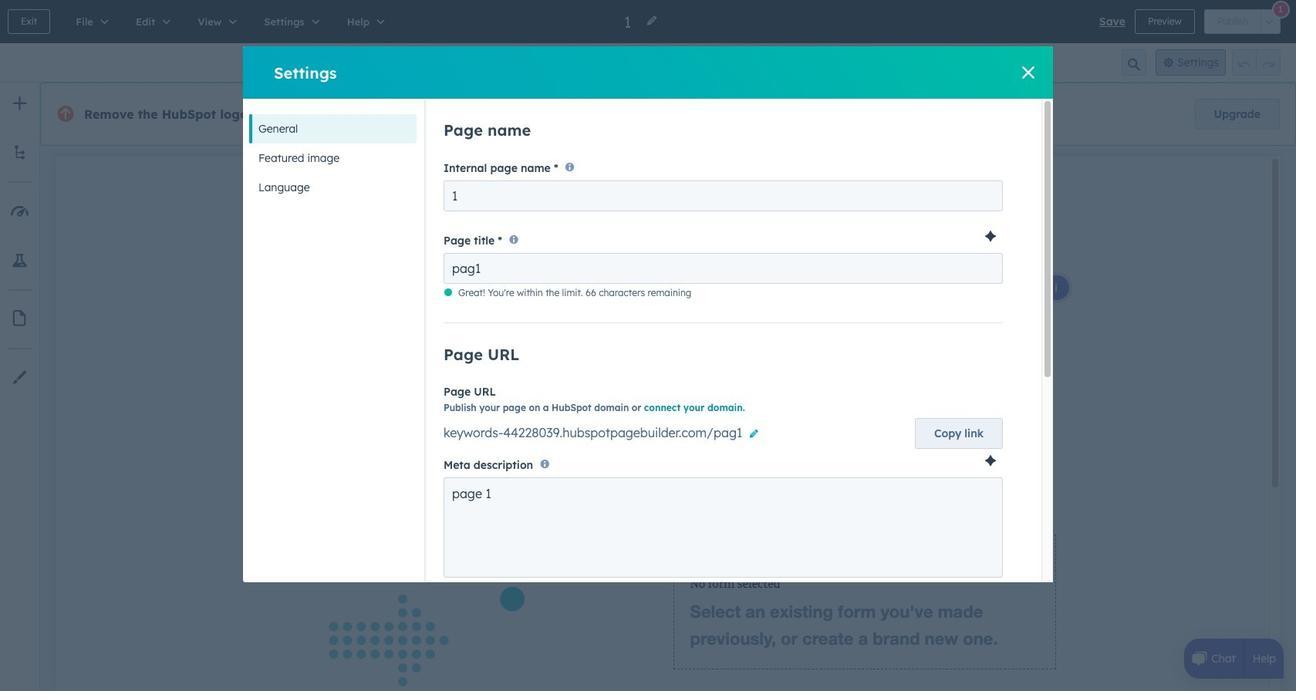 Task type: locate. For each thing, give the bounding box(es) containing it.
dialog
[[243, 46, 1054, 623]]

None text field
[[444, 181, 1004, 212], [444, 253, 1004, 284], [444, 181, 1004, 212], [444, 253, 1004, 284]]

None text field
[[444, 478, 1004, 578]]

None field
[[623, 11, 637, 32]]

group
[[1205, 9, 1281, 34], [614, 49, 675, 76], [1233, 49, 1281, 76]]



Task type: describe. For each thing, give the bounding box(es) containing it.
close image
[[1023, 66, 1035, 79]]



Task type: vqa. For each thing, say whether or not it's contained in the screenshot.
first the Link opens in a new window image from the bottom of the page
no



